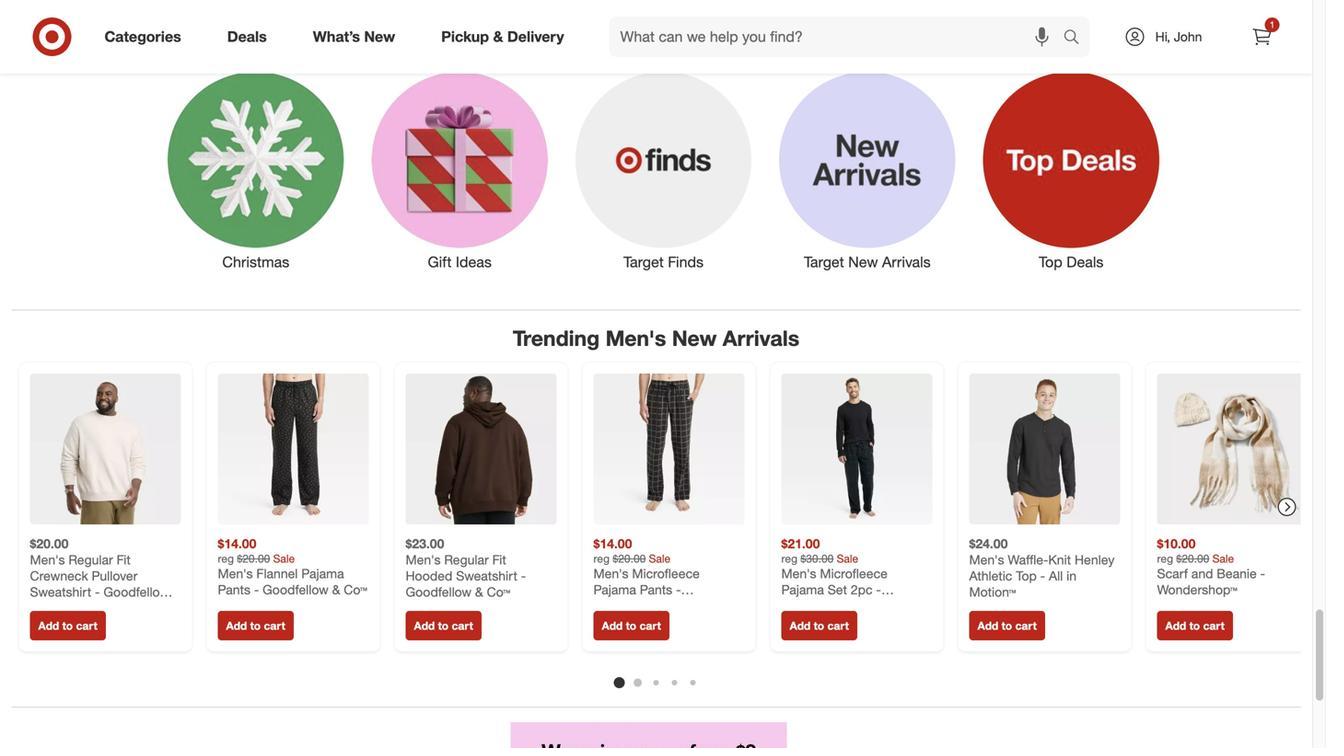 Task type: vqa. For each thing, say whether or not it's contained in the screenshot.
gifts to the bottom
no



Task type: locate. For each thing, give the bounding box(es) containing it.
to
[[62, 619, 73, 633], [250, 619, 261, 633], [438, 619, 449, 633], [626, 619, 637, 633], [814, 619, 824, 633], [1002, 619, 1012, 633], [1190, 619, 1200, 633]]

1 regular from the left
[[69, 552, 113, 568]]

microfleece for pants
[[632, 566, 700, 582]]

cart for men's microfleece pajama pants - goodfellow & co™
[[640, 619, 661, 633]]

1 horizontal spatial top
[[1039, 253, 1063, 271]]

cart
[[76, 619, 98, 633], [264, 619, 285, 633], [452, 619, 473, 633], [640, 619, 661, 633], [828, 619, 849, 633], [1015, 619, 1037, 633], [1203, 619, 1225, 633]]

fit inside $23.00 men's regular fit hooded sweatshirt - goodfellow & co™
[[492, 552, 506, 568]]

0 horizontal spatial sweatshirt
[[30, 584, 91, 601]]

3 add from the left
[[414, 619, 435, 633]]

pants inside $14.00 reg $20.00 sale men's microfleece pajama pants - goodfellow & co™
[[640, 582, 673, 598]]

add to cart down set
[[790, 619, 849, 633]]

add for $14.00 reg $20.00 sale men's flannel pajama pants - goodfellow & co™
[[226, 619, 247, 633]]

1 cart from the left
[[76, 619, 98, 633]]

sale for men's microfleece pajama pants - goodfellow & co™
[[649, 552, 671, 566]]

target for target new arrivals
[[804, 253, 844, 271]]

1 fit from the left
[[117, 552, 131, 568]]

explore more of what's going on right now
[[395, 21, 932, 54]]

add down motion™
[[978, 619, 999, 633]]

cart down wondershop™
[[1203, 619, 1225, 633]]

2 fit from the left
[[492, 552, 506, 568]]

$14.00 inside the $14.00 reg $20.00 sale men's flannel pajama pants - goodfellow & co™
[[218, 536, 256, 552]]

categories
[[105, 28, 181, 46]]

2 add to cart button from the left
[[218, 612, 294, 641]]

$10.00 reg $20.00 sale scarf and beanie - wondershop™
[[1157, 536, 1266, 598]]

0 horizontal spatial top
[[1016, 568, 1037, 584]]

gift ideas link
[[358, 68, 562, 273]]

reg inside $10.00 reg $20.00 sale scarf and beanie - wondershop™
[[1157, 552, 1173, 566]]

& inside pickup & delivery link
[[493, 28, 503, 46]]

0 horizontal spatial pajama
[[301, 566, 344, 582]]

1 sale from the left
[[273, 552, 295, 566]]

top deals link
[[969, 68, 1173, 273]]

to down wondershop™
[[1190, 619, 1200, 633]]

2 add from the left
[[226, 619, 247, 633]]

sale inside "$21.00 reg $30.00 sale men's microfleece pajama set 2pc - goodfellow & co™"
[[837, 552, 859, 566]]

sale for scarf and beanie - wondershop™
[[1213, 552, 1234, 566]]

4 add to cart button from the left
[[594, 612, 669, 641]]

regular
[[69, 552, 113, 568], [444, 552, 489, 568]]

fit
[[117, 552, 131, 568], [492, 552, 506, 568]]

& inside $23.00 men's regular fit hooded sweatshirt - goodfellow & co™
[[475, 584, 483, 601]]

$14.00
[[218, 536, 256, 552], [594, 536, 632, 552]]

1 vertical spatial top
[[1016, 568, 1037, 584]]

2 cart from the left
[[264, 619, 285, 633]]

add down hooded
[[414, 619, 435, 633]]

$20.00
[[30, 536, 69, 552], [237, 552, 270, 566], [613, 552, 646, 566], [1177, 552, 1210, 566]]

delivery
[[507, 28, 564, 46]]

beanie
[[1217, 566, 1257, 582]]

cart down $20.00 men's regular fit crewneck pullover sweatshirt - goodfellow & co™
[[76, 619, 98, 633]]

3 to from the left
[[438, 619, 449, 633]]

what's
[[605, 21, 687, 54]]

men's waffle-knit henley athletic top - all in motion™ image
[[969, 374, 1120, 525], [969, 374, 1120, 525]]

john
[[1174, 29, 1202, 45]]

microfleece inside $14.00 reg $20.00 sale men's microfleece pajama pants - goodfellow & co™
[[632, 566, 700, 582]]

2 to from the left
[[250, 619, 261, 633]]

5 to from the left
[[814, 619, 824, 633]]

new inside target new arrivals link
[[848, 253, 878, 271]]

categories link
[[89, 17, 204, 57]]

to down motion™
[[1002, 619, 1012, 633]]

add to cart button for men's microfleece pajama pants - goodfellow & co™
[[594, 612, 669, 641]]

1 horizontal spatial arrivals
[[882, 253, 931, 271]]

pajama inside "$21.00 reg $30.00 sale men's microfleece pajama set 2pc - goodfellow & co™"
[[782, 582, 824, 598]]

to down "$21.00 reg $30.00 sale men's microfleece pajama set 2pc - goodfellow & co™"
[[814, 619, 824, 633]]

reg for men's flannel pajama pants - goodfellow & co™
[[218, 552, 234, 566]]

4 reg from the left
[[1157, 552, 1173, 566]]

2 microfleece from the left
[[820, 566, 888, 582]]

to down flannel
[[250, 619, 261, 633]]

3 add to cart from the left
[[414, 619, 473, 633]]

goodfellow inside $14.00 reg $20.00 sale men's microfleece pajama pants - goodfellow & co™
[[594, 598, 660, 614]]

set
[[828, 582, 847, 598]]

reg inside $14.00 reg $20.00 sale men's microfleece pajama pants - goodfellow & co™
[[594, 552, 610, 566]]

men's regular fit hooded sweatshirt - goodfellow & co™ image
[[406, 374, 557, 525], [406, 374, 557, 525]]

1 add to cart button from the left
[[30, 612, 106, 641]]

add to cart for $21.00 reg $30.00 sale men's microfleece pajama set 2pc - goodfellow & co™
[[790, 619, 849, 633]]

pajama
[[301, 566, 344, 582], [594, 582, 636, 598], [782, 582, 824, 598]]

7 add to cart from the left
[[1166, 619, 1225, 633]]

1 add to cart from the left
[[38, 619, 98, 633]]

add to cart down motion™
[[978, 619, 1037, 633]]

1 target from the left
[[624, 253, 664, 271]]

1 reg from the left
[[218, 552, 234, 566]]

5 cart from the left
[[828, 619, 849, 633]]

men's
[[606, 325, 666, 351], [30, 552, 65, 568], [406, 552, 441, 568], [969, 552, 1004, 568], [218, 566, 253, 582], [594, 566, 629, 582], [782, 566, 817, 582]]

target new arrivals link
[[766, 68, 969, 273]]

1 horizontal spatial deals
[[1067, 253, 1104, 271]]

1 horizontal spatial pants
[[640, 582, 673, 598]]

2 regular from the left
[[444, 552, 489, 568]]

2 vertical spatial new
[[672, 325, 717, 351]]

fit for sweatshirt
[[492, 552, 506, 568]]

microfleece inside "$21.00 reg $30.00 sale men's microfleece pajama set 2pc - goodfellow & co™"
[[820, 566, 888, 582]]

1 horizontal spatial pajama
[[594, 582, 636, 598]]

1 add from the left
[[38, 619, 59, 633]]

trending men's new arrivals
[[513, 325, 800, 351]]

- inside $20.00 men's regular fit crewneck pullover sweatshirt - goodfellow & co™
[[95, 584, 100, 601]]

add to cart down hooded
[[414, 619, 473, 633]]

cart for men's regular fit hooded sweatshirt - goodfellow & co™
[[452, 619, 473, 633]]

& inside "$21.00 reg $30.00 sale men's microfleece pajama set 2pc - goodfellow & co™"
[[851, 598, 859, 614]]

men's microfleece pajama set 2pc - goodfellow & co™ image
[[782, 374, 933, 525], [782, 374, 933, 525]]

men's inside $23.00 men's regular fit hooded sweatshirt - goodfellow & co™
[[406, 552, 441, 568]]

motion™
[[969, 584, 1016, 601]]

reg
[[218, 552, 234, 566], [594, 552, 610, 566], [782, 552, 798, 566], [1157, 552, 1173, 566]]

reg for men's microfleece pajama set 2pc - goodfellow & co™
[[782, 552, 798, 566]]

men's regular fit crewneck pullover sweatshirt - goodfellow & co™ image
[[30, 374, 181, 525], [30, 374, 181, 525]]

target finds link
[[562, 68, 766, 273]]

1 horizontal spatial target
[[804, 253, 844, 271]]

$20.00 inside $10.00 reg $20.00 sale scarf and beanie - wondershop™
[[1177, 552, 1210, 566]]

co™ inside the $14.00 reg $20.00 sale men's flannel pajama pants - goodfellow & co™
[[344, 582, 367, 598]]

3 add to cart button from the left
[[406, 612, 482, 641]]

1
[[1270, 19, 1275, 30]]

0 horizontal spatial microfleece
[[632, 566, 700, 582]]

4 to from the left
[[626, 619, 637, 633]]

sale for men's microfleece pajama set 2pc - goodfellow & co™
[[837, 552, 859, 566]]

target
[[624, 253, 664, 271], [804, 253, 844, 271]]

add to cart button for men's waffle-knit henley athletic top - all in motion™
[[969, 612, 1045, 641]]

sale inside $14.00 reg $20.00 sale men's microfleece pajama pants - goodfellow & co™
[[649, 552, 671, 566]]

6 add to cart button from the left
[[969, 612, 1045, 641]]

deals
[[227, 28, 267, 46], [1067, 253, 1104, 271]]

pants
[[218, 582, 250, 598], [640, 582, 673, 598]]

new inside what's new link
[[364, 28, 395, 46]]

hi, john
[[1156, 29, 1202, 45]]

4 cart from the left
[[640, 619, 661, 633]]

4 add to cart from the left
[[602, 619, 661, 633]]

pullover
[[92, 568, 138, 584]]

5 add to cart button from the left
[[782, 612, 857, 641]]

0 horizontal spatial regular
[[69, 552, 113, 568]]

add to cart
[[38, 619, 98, 633], [226, 619, 285, 633], [414, 619, 473, 633], [602, 619, 661, 633], [790, 619, 849, 633], [978, 619, 1037, 633], [1166, 619, 1225, 633]]

add down crewneck
[[38, 619, 59, 633]]

cart down motion™
[[1015, 619, 1037, 633]]

sale
[[273, 552, 295, 566], [649, 552, 671, 566], [837, 552, 859, 566], [1213, 552, 1234, 566]]

fit inside $20.00 men's regular fit crewneck pullover sweatshirt - goodfellow & co™
[[117, 552, 131, 568]]

1 horizontal spatial fit
[[492, 552, 506, 568]]

1 to from the left
[[62, 619, 73, 633]]

arrivals
[[882, 253, 931, 271], [723, 325, 800, 351]]

sale for men's flannel pajama pants - goodfellow & co™
[[273, 552, 295, 566]]

What can we help you find? suggestions appear below search field
[[609, 17, 1068, 57]]

cart down $14.00 reg $20.00 sale men's microfleece pajama pants - goodfellow & co™
[[640, 619, 661, 633]]

6 to from the left
[[1002, 619, 1012, 633]]

men's inside $20.00 men's regular fit crewneck pullover sweatshirt - goodfellow & co™
[[30, 552, 65, 568]]

pickup & delivery link
[[426, 17, 587, 57]]

add to cart for $23.00 men's regular fit hooded sweatshirt - goodfellow & co™
[[414, 619, 473, 633]]

fit right crewneck
[[117, 552, 131, 568]]

1 vertical spatial arrivals
[[723, 325, 800, 351]]

0 horizontal spatial pants
[[218, 582, 250, 598]]

add to cart button for men's regular fit hooded sweatshirt - goodfellow & co™
[[406, 612, 482, 641]]

0 horizontal spatial fit
[[117, 552, 131, 568]]

fit right hooded
[[492, 552, 506, 568]]

gift
[[428, 253, 452, 271]]

to for men's regular fit crewneck pullover sweatshirt - goodfellow & co™
[[62, 619, 73, 633]]

2 horizontal spatial pajama
[[782, 582, 824, 598]]

$14.00 reg $20.00 sale men's microfleece pajama pants - goodfellow & co™
[[594, 536, 700, 614]]

cart for scarf and beanie - wondershop™
[[1203, 619, 1225, 633]]

add to cart down crewneck
[[38, 619, 98, 633]]

men's microfleece pajama pants - goodfellow & co™ image
[[594, 374, 745, 525], [594, 374, 745, 525]]

pants for microfleece
[[640, 582, 673, 598]]

add to cart down $14.00 reg $20.00 sale men's microfleece pajama pants - goodfellow & co™
[[602, 619, 661, 633]]

regular inside $23.00 men's regular fit hooded sweatshirt - goodfellow & co™
[[444, 552, 489, 568]]

2 $14.00 from the left
[[594, 536, 632, 552]]

4 sale from the left
[[1213, 552, 1234, 566]]

add down wondershop™
[[1166, 619, 1187, 633]]

add to cart down wondershop™
[[1166, 619, 1225, 633]]

add for $20.00 men's regular fit crewneck pullover sweatshirt - goodfellow & co™
[[38, 619, 59, 633]]

7 add to cart button from the left
[[1157, 612, 1233, 641]]

2 horizontal spatial new
[[848, 253, 878, 271]]

2 pants from the left
[[640, 582, 673, 598]]

add to cart button for men's microfleece pajama set 2pc - goodfellow & co™
[[782, 612, 857, 641]]

henley
[[1075, 552, 1115, 568]]

men's flannel pajama pants - goodfellow & co™ image
[[218, 374, 369, 525], [218, 374, 369, 525]]

regular inside $20.00 men's regular fit crewneck pullover sweatshirt - goodfellow & co™
[[69, 552, 113, 568]]

cart down $23.00 men's regular fit hooded sweatshirt - goodfellow & co™
[[452, 619, 473, 633]]

reg inside the $14.00 reg $20.00 sale men's flannel pajama pants - goodfellow & co™
[[218, 552, 234, 566]]

goodfellow
[[263, 582, 329, 598], [104, 584, 169, 601], [406, 584, 472, 601], [594, 598, 660, 614], [782, 598, 847, 614]]

sweatshirt right hooded
[[456, 568, 518, 584]]

- inside $23.00 men's regular fit hooded sweatshirt - goodfellow & co™
[[521, 568, 526, 584]]

$20.00 for scarf and beanie - wondershop™
[[1177, 552, 1210, 566]]

top
[[1039, 253, 1063, 271], [1016, 568, 1037, 584]]

1 microfleece from the left
[[632, 566, 700, 582]]

1 link
[[1242, 17, 1283, 57]]

cart down flannel
[[264, 619, 285, 633]]

1 $14.00 from the left
[[218, 536, 256, 552]]

cart down set
[[828, 619, 849, 633]]

add to cart for $24.00 men's waffle-knit henley athletic top - all in motion™
[[978, 619, 1037, 633]]

0 horizontal spatial new
[[364, 28, 395, 46]]

$24.00
[[969, 536, 1008, 552]]

pajama inside the $14.00 reg $20.00 sale men's flannel pajama pants - goodfellow & co™
[[301, 566, 344, 582]]

christmas link
[[154, 68, 358, 273]]

search button
[[1055, 17, 1099, 61]]

add for $24.00 men's waffle-knit henley athletic top - all in motion™
[[978, 619, 999, 633]]

7 to from the left
[[1190, 619, 1200, 633]]

1 horizontal spatial $14.00
[[594, 536, 632, 552]]

1 horizontal spatial microfleece
[[820, 566, 888, 582]]

to for men's waffle-knit henley athletic top - all in motion™
[[1002, 619, 1012, 633]]

target for target finds
[[624, 253, 664, 271]]

pajama inside $14.00 reg $20.00 sale men's microfleece pajama pants - goodfellow & co™
[[594, 582, 636, 598]]

& inside $20.00 men's regular fit crewneck pullover sweatshirt - goodfellow & co™
[[30, 601, 38, 617]]

co™ inside $20.00 men's regular fit crewneck pullover sweatshirt - goodfellow & co™
[[42, 601, 65, 617]]

1 vertical spatial new
[[848, 253, 878, 271]]

2 add to cart from the left
[[226, 619, 285, 633]]

0 horizontal spatial arrivals
[[723, 325, 800, 351]]

1 pants from the left
[[218, 582, 250, 598]]

1 horizontal spatial new
[[672, 325, 717, 351]]

scarf and beanie - wondershop™ image
[[1157, 374, 1308, 525], [1157, 374, 1308, 525]]

sale inside $10.00 reg $20.00 sale scarf and beanie - wondershop™
[[1213, 552, 1234, 566]]

sweatshirt left "pullover"
[[30, 584, 91, 601]]

add to cart button for men's regular fit crewneck pullover sweatshirt - goodfellow & co™
[[30, 612, 106, 641]]

2 sale from the left
[[649, 552, 671, 566]]

sweatshirt inside $23.00 men's regular fit hooded sweatshirt - goodfellow & co™
[[456, 568, 518, 584]]

$14.00 reg $20.00 sale men's flannel pajama pants - goodfellow & co™
[[218, 536, 367, 598]]

5 add from the left
[[790, 619, 811, 633]]

add for $23.00 men's regular fit hooded sweatshirt - goodfellow & co™
[[414, 619, 435, 633]]

$20.00 inside $20.00 men's regular fit crewneck pullover sweatshirt - goodfellow & co™
[[30, 536, 69, 552]]

pants inside the $14.00 reg $20.00 sale men's flannel pajama pants - goodfellow & co™
[[218, 582, 250, 598]]

5 add to cart from the left
[[790, 619, 849, 633]]

-
[[1261, 566, 1266, 582], [521, 568, 526, 584], [1040, 568, 1046, 584], [254, 582, 259, 598], [676, 582, 681, 598], [876, 582, 881, 598], [95, 584, 100, 601]]

wondershop™
[[1157, 582, 1238, 598]]

7 add from the left
[[1166, 619, 1187, 633]]

0 horizontal spatial target
[[624, 253, 664, 271]]

reg inside "$21.00 reg $30.00 sale men's microfleece pajama set 2pc - goodfellow & co™"
[[782, 552, 798, 566]]

sale inside the $14.00 reg $20.00 sale men's flannel pajama pants - goodfellow & co™
[[273, 552, 295, 566]]

add to cart for $14.00 reg $20.00 sale men's microfleece pajama pants - goodfellow & co™
[[602, 619, 661, 633]]

and
[[1192, 566, 1213, 582]]

add down $14.00 reg $20.00 sale men's microfleece pajama pants - goodfellow & co™
[[602, 619, 623, 633]]

add down "$21.00 reg $30.00 sale men's microfleece pajama set 2pc - goodfellow & co™"
[[790, 619, 811, 633]]

add to cart down flannel
[[226, 619, 285, 633]]

3 sale from the left
[[837, 552, 859, 566]]

2 target from the left
[[804, 253, 844, 271]]

3 cart from the left
[[452, 619, 473, 633]]

goodfellow inside $20.00 men's regular fit crewneck pullover sweatshirt - goodfellow & co™
[[104, 584, 169, 601]]

6 add from the left
[[978, 619, 999, 633]]

2 reg from the left
[[594, 552, 610, 566]]

- inside the $14.00 reg $20.00 sale men's flannel pajama pants - goodfellow & co™
[[254, 582, 259, 598]]

add to cart button for scarf and beanie - wondershop™
[[1157, 612, 1233, 641]]

0 vertical spatial deals
[[227, 28, 267, 46]]

add to cart button
[[30, 612, 106, 641], [218, 612, 294, 641], [406, 612, 482, 641], [594, 612, 669, 641], [782, 612, 857, 641], [969, 612, 1045, 641], [1157, 612, 1233, 641]]

pajama for men's microfleece pajama set 2pc - goodfellow & co™
[[782, 582, 824, 598]]

$20.00 inside the $14.00 reg $20.00 sale men's flannel pajama pants - goodfellow & co™
[[237, 552, 270, 566]]

- inside $24.00 men's waffle-knit henley athletic top - all in motion™
[[1040, 568, 1046, 584]]

0 horizontal spatial $14.00
[[218, 536, 256, 552]]

$14.00 inside $14.00 reg $20.00 sale men's microfleece pajama pants - goodfellow & co™
[[594, 536, 632, 552]]

to down $14.00 reg $20.00 sale men's microfleece pajama pants - goodfellow & co™
[[626, 619, 637, 633]]

goodfellow inside "$21.00 reg $30.00 sale men's microfleece pajama set 2pc - goodfellow & co™"
[[782, 598, 847, 614]]

to for men's microfleece pajama set 2pc - goodfellow & co™
[[814, 619, 824, 633]]

men's inside "$21.00 reg $30.00 sale men's microfleece pajama set 2pc - goodfellow & co™"
[[782, 566, 817, 582]]

to down hooded
[[438, 619, 449, 633]]

$21.00 reg $30.00 sale men's microfleece pajama set 2pc - goodfellow & co™
[[782, 536, 888, 614]]

sweatshirt
[[456, 568, 518, 584], [30, 584, 91, 601]]

$14.00 for men's microfleece pajama pants - goodfellow & co™
[[594, 536, 632, 552]]

christmas
[[222, 253, 289, 271]]

$20.00 inside $14.00 reg $20.00 sale men's microfleece pajama pants - goodfellow & co™
[[613, 552, 646, 566]]

1 horizontal spatial sweatshirt
[[456, 568, 518, 584]]

3 reg from the left
[[782, 552, 798, 566]]

&
[[493, 28, 503, 46], [332, 582, 340, 598], [475, 584, 483, 601], [663, 598, 671, 614], [851, 598, 859, 614], [30, 601, 38, 617]]

1 horizontal spatial regular
[[444, 552, 489, 568]]

4 add from the left
[[602, 619, 623, 633]]

0 vertical spatial new
[[364, 28, 395, 46]]

6 add to cart from the left
[[978, 619, 1037, 633]]

to down crewneck
[[62, 619, 73, 633]]

add
[[38, 619, 59, 633], [226, 619, 247, 633], [414, 619, 435, 633], [602, 619, 623, 633], [790, 619, 811, 633], [978, 619, 999, 633], [1166, 619, 1187, 633]]

- inside "$21.00 reg $30.00 sale men's microfleece pajama set 2pc - goodfellow & co™"
[[876, 582, 881, 598]]

microfleece
[[632, 566, 700, 582], [820, 566, 888, 582]]

6 cart from the left
[[1015, 619, 1037, 633]]

to for scarf and beanie - wondershop™
[[1190, 619, 1200, 633]]

add down the $14.00 reg $20.00 sale men's flannel pajama pants - goodfellow & co™
[[226, 619, 247, 633]]

advertisement region
[[511, 723, 787, 749]]

7 cart from the left
[[1203, 619, 1225, 633]]

co™
[[344, 582, 367, 598], [487, 584, 510, 601], [675, 598, 698, 614], [863, 598, 886, 614], [42, 601, 65, 617]]

new
[[364, 28, 395, 46], [848, 253, 878, 271], [672, 325, 717, 351]]



Task type: describe. For each thing, give the bounding box(es) containing it.
in
[[1067, 568, 1077, 584]]

men's inside $24.00 men's waffle-knit henley athletic top - all in motion™
[[969, 552, 1004, 568]]

pickup & delivery
[[441, 28, 564, 46]]

regular for sweatshirt
[[444, 552, 489, 568]]

scarf
[[1157, 566, 1188, 582]]

search
[[1055, 30, 1099, 47]]

co™ inside $23.00 men's regular fit hooded sweatshirt - goodfellow & co™
[[487, 584, 510, 601]]

2pc
[[851, 582, 873, 598]]

$20.00 for men's microfleece pajama pants - goodfellow & co™
[[613, 552, 646, 566]]

explore
[[395, 21, 491, 54]]

$20.00 for men's flannel pajama pants - goodfellow & co™
[[237, 552, 270, 566]]

of
[[572, 21, 597, 54]]

finds
[[668, 253, 704, 271]]

$21.00
[[782, 536, 820, 552]]

add to cart for $14.00 reg $20.00 sale men's flannel pajama pants - goodfellow & co™
[[226, 619, 285, 633]]

0 horizontal spatial deals
[[227, 28, 267, 46]]

& inside $14.00 reg $20.00 sale men's microfleece pajama pants - goodfellow & co™
[[663, 598, 671, 614]]

target new arrivals
[[804, 253, 931, 271]]

microfleece for set
[[820, 566, 888, 582]]

new for target
[[848, 253, 878, 271]]

$14.00 for men's flannel pajama pants - goodfellow & co™
[[218, 536, 256, 552]]

& inside the $14.00 reg $20.00 sale men's flannel pajama pants - goodfellow & co™
[[332, 582, 340, 598]]

waffle-
[[1008, 552, 1049, 568]]

add for $10.00 reg $20.00 sale scarf and beanie - wondershop™
[[1166, 619, 1187, 633]]

sweatshirt inside $20.00 men's regular fit crewneck pullover sweatshirt - goodfellow & co™
[[30, 584, 91, 601]]

reg for men's microfleece pajama pants - goodfellow & co™
[[594, 552, 610, 566]]

cart for men's waffle-knit henley athletic top - all in motion™
[[1015, 619, 1037, 633]]

target finds
[[624, 253, 704, 271]]

top deals
[[1039, 253, 1104, 271]]

regular for pullover
[[69, 552, 113, 568]]

all
[[1049, 568, 1063, 584]]

what's new
[[313, 28, 395, 46]]

hi,
[[1156, 29, 1171, 45]]

add for $14.00 reg $20.00 sale men's microfleece pajama pants - goodfellow & co™
[[602, 619, 623, 633]]

going
[[694, 21, 765, 54]]

add to cart button for men's flannel pajama pants - goodfellow & co™
[[218, 612, 294, 641]]

hooded
[[406, 568, 453, 584]]

pajama for men's microfleece pajama pants - goodfellow & co™
[[594, 582, 636, 598]]

on
[[773, 21, 805, 54]]

new for what's
[[364, 28, 395, 46]]

co™ inside "$21.00 reg $30.00 sale men's microfleece pajama set 2pc - goodfellow & co™"
[[863, 598, 886, 614]]

top inside $24.00 men's waffle-knit henley athletic top - all in motion™
[[1016, 568, 1037, 584]]

to for men's microfleece pajama pants - goodfellow & co™
[[626, 619, 637, 633]]

$23.00
[[406, 536, 444, 552]]

deals link
[[212, 17, 290, 57]]

$30.00
[[801, 552, 834, 566]]

crewneck
[[30, 568, 88, 584]]

ideas
[[456, 253, 492, 271]]

0 vertical spatial top
[[1039, 253, 1063, 271]]

flannel
[[256, 566, 298, 582]]

$20.00 men's regular fit crewneck pullover sweatshirt - goodfellow & co™
[[30, 536, 169, 617]]

men's inside the $14.00 reg $20.00 sale men's flannel pajama pants - goodfellow & co™
[[218, 566, 253, 582]]

to for men's flannel pajama pants - goodfellow & co™
[[250, 619, 261, 633]]

0 vertical spatial arrivals
[[882, 253, 931, 271]]

goodfellow inside $23.00 men's regular fit hooded sweatshirt - goodfellow & co™
[[406, 584, 472, 601]]

cart for men's regular fit crewneck pullover sweatshirt - goodfellow & co™
[[76, 619, 98, 633]]

reg for scarf and beanie - wondershop™
[[1157, 552, 1173, 566]]

cart for men's microfleece pajama set 2pc - goodfellow & co™
[[828, 619, 849, 633]]

trending
[[513, 325, 600, 351]]

cart for men's flannel pajama pants - goodfellow & co™
[[264, 619, 285, 633]]

what's new link
[[297, 17, 418, 57]]

athletic
[[969, 568, 1013, 584]]

now
[[879, 21, 932, 54]]

knit
[[1049, 552, 1071, 568]]

what's
[[313, 28, 360, 46]]

men's inside $14.00 reg $20.00 sale men's microfleece pajama pants - goodfellow & co™
[[594, 566, 629, 582]]

fit for pullover
[[117, 552, 131, 568]]

pajama for men's flannel pajama pants - goodfellow & co™
[[301, 566, 344, 582]]

more
[[499, 21, 564, 54]]

$23.00 men's regular fit hooded sweatshirt - goodfellow & co™
[[406, 536, 526, 601]]

right
[[812, 21, 871, 54]]

pants for flannel
[[218, 582, 250, 598]]

$10.00
[[1157, 536, 1196, 552]]

gift ideas
[[428, 253, 492, 271]]

1 vertical spatial deals
[[1067, 253, 1104, 271]]

to for men's regular fit hooded sweatshirt - goodfellow & co™
[[438, 619, 449, 633]]

add to cart for $20.00 men's regular fit crewneck pullover sweatshirt - goodfellow & co™
[[38, 619, 98, 633]]

- inside $14.00 reg $20.00 sale men's microfleece pajama pants - goodfellow & co™
[[676, 582, 681, 598]]

add for $21.00 reg $30.00 sale men's microfleece pajama set 2pc - goodfellow & co™
[[790, 619, 811, 633]]

$24.00 men's waffle-knit henley athletic top - all in motion™
[[969, 536, 1115, 601]]

pickup
[[441, 28, 489, 46]]

goodfellow inside the $14.00 reg $20.00 sale men's flannel pajama pants - goodfellow & co™
[[263, 582, 329, 598]]

add to cart for $10.00 reg $20.00 sale scarf and beanie - wondershop™
[[1166, 619, 1225, 633]]

- inside $10.00 reg $20.00 sale scarf and beanie - wondershop™
[[1261, 566, 1266, 582]]

co™ inside $14.00 reg $20.00 sale men's microfleece pajama pants - goodfellow & co™
[[675, 598, 698, 614]]



